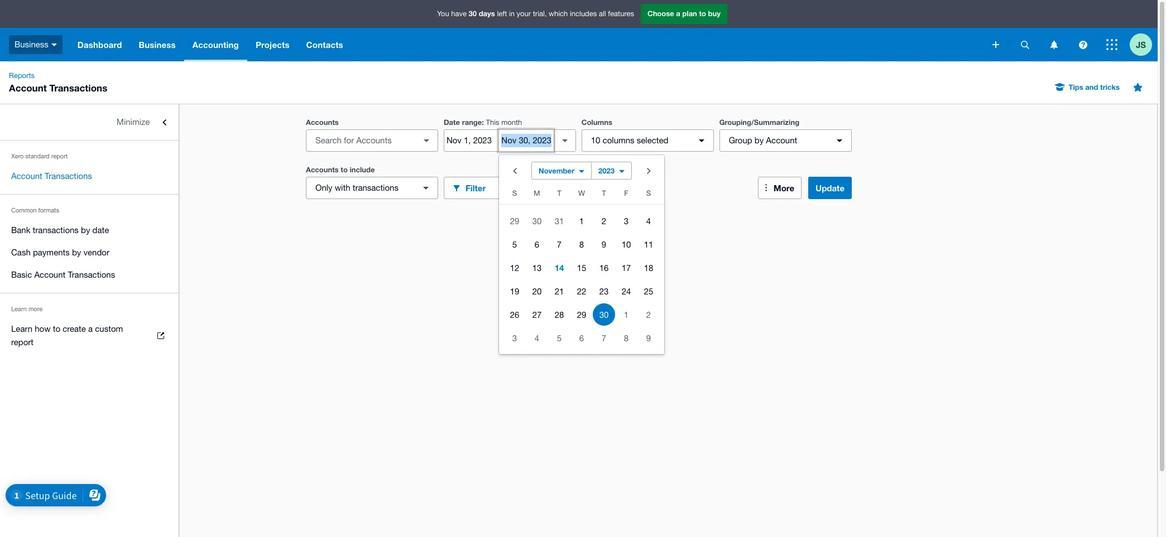Task type: vqa. For each thing, say whether or not it's contained in the screenshot.
Filter button
yes



Task type: locate. For each thing, give the bounding box(es) containing it.
tips and tricks
[[1069, 83, 1120, 92]]

2 vertical spatial to
[[53, 324, 60, 334]]

0 horizontal spatial t
[[558, 189, 562, 198]]

1 accounts from the top
[[306, 118, 339, 127]]

learn down learn more
[[11, 324, 32, 334]]

to
[[699, 9, 706, 18], [341, 165, 348, 174], [53, 324, 60, 334]]

transactions inside popup button
[[353, 183, 399, 193]]

fri nov 17 2023 cell
[[615, 257, 638, 279]]

2 learn from the top
[[11, 324, 32, 334]]

account down the payments
[[34, 270, 65, 280]]

6 row from the top
[[499, 303, 665, 327]]

10 columns selected
[[591, 136, 669, 145]]

accounts
[[306, 118, 339, 127], [306, 165, 339, 174]]

fri nov 24 2023 cell
[[615, 280, 638, 303]]

filter button
[[444, 177, 576, 199]]

wed nov 01 2023 cell
[[571, 210, 593, 232]]

group by account button
[[720, 130, 852, 152]]

2 vertical spatial by
[[72, 248, 81, 257]]

svg image inside business popup button
[[51, 43, 57, 46]]

1 horizontal spatial business button
[[130, 28, 184, 61]]

1 horizontal spatial s
[[647, 189, 651, 198]]

to left include
[[341, 165, 348, 174]]

by left date at top
[[81, 226, 90, 235]]

you
[[437, 10, 449, 18]]

group by account
[[729, 136, 798, 145]]

sat nov 25 2023 cell
[[638, 280, 665, 303]]

0 horizontal spatial report
[[11, 338, 34, 347]]

row down wed nov 15 2023 cell
[[499, 280, 665, 303]]

basic account transactions link
[[0, 264, 179, 287]]

1 vertical spatial by
[[81, 226, 90, 235]]

basic account transactions
[[11, 270, 115, 280]]

0 vertical spatial report
[[51, 153, 68, 160]]

sat nov 04 2023 cell
[[638, 210, 665, 232]]

sun nov 12 2023 cell
[[499, 257, 526, 279]]

a inside the learn how to create a custom report
[[88, 324, 93, 334]]

5 row from the top
[[499, 280, 665, 303]]

0 vertical spatial to
[[699, 9, 706, 18]]

1 s from the left
[[513, 189, 517, 198]]

0 vertical spatial accounts
[[306, 118, 339, 127]]

row up wed nov 15 2023 cell
[[499, 233, 665, 256]]

which
[[549, 10, 568, 18]]

s right f at the right top of page
[[647, 189, 651, 198]]

1 horizontal spatial report
[[51, 153, 68, 160]]

minimize button
[[0, 111, 179, 133]]

by left the vendor
[[72, 248, 81, 257]]

1 vertical spatial transactions
[[45, 171, 92, 181]]

transactions
[[49, 82, 107, 94], [45, 171, 92, 181], [68, 270, 115, 280]]

bank
[[11, 226, 30, 235]]

a right create
[[88, 324, 93, 334]]

filter
[[466, 183, 486, 193]]

open image
[[415, 130, 438, 152]]

a
[[677, 9, 681, 18], [88, 324, 93, 334]]

svg image
[[1107, 39, 1118, 50], [1021, 40, 1030, 49]]

grid
[[499, 187, 665, 350]]

reports
[[9, 71, 35, 80]]

more
[[28, 306, 42, 313]]

account inside basic account transactions link
[[34, 270, 65, 280]]

grid containing s
[[499, 187, 665, 350]]

month
[[502, 118, 522, 127]]

row
[[499, 187, 665, 205], [499, 209, 665, 233], [499, 233, 665, 256], [499, 256, 665, 280], [499, 280, 665, 303], [499, 303, 665, 327], [499, 327, 665, 350]]

row up wed nov 08 2023 cell in the top of the page
[[499, 209, 665, 233]]

2 horizontal spatial to
[[699, 9, 706, 18]]

1 vertical spatial report
[[11, 338, 34, 347]]

contacts button
[[298, 28, 352, 61]]

10
[[591, 136, 601, 145]]

learn for learn how to create a custom report
[[11, 324, 32, 334]]

includes
[[570, 10, 597, 18]]

accounts up search for accounts text box
[[306, 118, 339, 127]]

row down wed nov 22 2023 cell
[[499, 303, 665, 327]]

report up account transactions
[[51, 153, 68, 160]]

xero standard report
[[11, 153, 68, 160]]

svg image
[[1051, 40, 1058, 49], [1079, 40, 1088, 49], [993, 41, 1000, 48], [51, 43, 57, 46]]

2 business button from the left
[[130, 28, 184, 61]]

row up wed nov 01 2023 cell
[[499, 187, 665, 205]]

wed nov 29 2023 cell
[[571, 304, 593, 326]]

1 horizontal spatial to
[[341, 165, 348, 174]]

row group
[[499, 209, 665, 350]]

navigation
[[69, 28, 985, 61]]

learn inside the learn how to create a custom report
[[11, 324, 32, 334]]

to right how
[[53, 324, 60, 334]]

how
[[35, 324, 51, 334]]

to left buy
[[699, 9, 706, 18]]

m
[[534, 189, 540, 198]]

1 vertical spatial learn
[[11, 324, 32, 334]]

sat nov 11 2023 cell
[[638, 233, 665, 256]]

business
[[15, 40, 49, 49], [139, 40, 176, 50]]

vendor
[[83, 248, 109, 257]]

transactions down formats
[[33, 226, 79, 235]]

0 horizontal spatial business button
[[0, 28, 69, 61]]

left
[[497, 10, 507, 18]]

wed nov 22 2023 cell
[[571, 280, 593, 303]]

1 vertical spatial to
[[341, 165, 348, 174]]

s left m
[[513, 189, 517, 198]]

0 vertical spatial transactions
[[353, 183, 399, 193]]

1 learn from the top
[[11, 306, 27, 313]]

report inside the learn how to create a custom report
[[11, 338, 34, 347]]

tricks
[[1101, 83, 1120, 92]]

1 vertical spatial accounts
[[306, 165, 339, 174]]

next month image
[[638, 160, 660, 182]]

columns
[[603, 136, 635, 145]]

remove from favorites image
[[1127, 76, 1149, 98]]

2 t from the left
[[602, 189, 606, 198]]

features
[[608, 10, 634, 18]]

thu nov 16 2023 cell
[[593, 257, 615, 279]]

t left the w
[[558, 189, 562, 198]]

transactions down 'xero standard report'
[[45, 171, 92, 181]]

transactions down 'cash payments by vendor' link
[[68, 270, 115, 280]]

1 horizontal spatial t
[[602, 189, 606, 198]]

learn how to create a custom report link
[[0, 318, 179, 354]]

transactions down include
[[353, 183, 399, 193]]

1 horizontal spatial a
[[677, 9, 681, 18]]

row down wed nov 29 2023 cell
[[499, 327, 665, 350]]

fri nov 03 2023 cell
[[615, 210, 638, 232]]

Select start date field
[[445, 130, 499, 151]]

standard
[[25, 153, 50, 160]]

learn
[[11, 306, 27, 313], [11, 324, 32, 334]]

tips and tricks button
[[1049, 78, 1127, 96]]

0 horizontal spatial svg image
[[1021, 40, 1030, 49]]

account down 'reports' link
[[9, 82, 47, 94]]

t left f at the right top of page
[[602, 189, 606, 198]]

row down wed nov 08 2023 cell in the top of the page
[[499, 256, 665, 280]]

xero
[[11, 153, 24, 160]]

row containing s
[[499, 187, 665, 205]]

wed nov 15 2023 cell
[[571, 257, 593, 279]]

selected
[[637, 136, 669, 145]]

date range : this month
[[444, 118, 522, 127]]

1 horizontal spatial transactions
[[353, 183, 399, 193]]

account down xero
[[11, 171, 42, 181]]

tue nov 14 2023 cell
[[548, 257, 571, 279]]

2 accounts from the top
[[306, 165, 339, 174]]

2 row from the top
[[499, 209, 665, 233]]

accounts up only
[[306, 165, 339, 174]]

js button
[[1130, 28, 1158, 61]]

0 horizontal spatial to
[[53, 324, 60, 334]]

1 horizontal spatial svg image
[[1107, 39, 1118, 50]]

to inside banner
[[699, 9, 706, 18]]

transactions inside reports account transactions
[[49, 82, 107, 94]]

group
[[729, 136, 753, 145]]

3 row from the top
[[499, 233, 665, 256]]

group containing november
[[499, 155, 665, 355]]

0 horizontal spatial transactions
[[33, 226, 79, 235]]

1 t from the left
[[558, 189, 562, 198]]

1 row from the top
[[499, 187, 665, 205]]

reports link
[[4, 70, 39, 82]]

0 vertical spatial by
[[755, 136, 764, 145]]

previous month image
[[504, 160, 526, 182]]

banner containing js
[[0, 0, 1158, 61]]

0 horizontal spatial a
[[88, 324, 93, 334]]

js
[[1137, 39, 1147, 49]]

banner
[[0, 0, 1158, 61]]

navigation containing dashboard
[[69, 28, 985, 61]]

update button
[[809, 177, 852, 199]]

your
[[517, 10, 531, 18]]

0 vertical spatial learn
[[11, 306, 27, 313]]

report
[[51, 153, 68, 160], [11, 338, 34, 347]]

1 vertical spatial transactions
[[33, 226, 79, 235]]

account transactions
[[11, 171, 92, 181]]

None field
[[306, 130, 438, 152]]

7 row from the top
[[499, 327, 665, 350]]

0 horizontal spatial s
[[513, 189, 517, 198]]

learn left more
[[11, 306, 27, 313]]

sun nov 26 2023 cell
[[499, 304, 526, 326]]

group
[[499, 155, 665, 355]]

1 vertical spatial a
[[88, 324, 93, 334]]

contacts
[[306, 40, 343, 50]]

2 vertical spatial transactions
[[68, 270, 115, 280]]

2023
[[599, 166, 615, 175]]

account down the grouping/summarizing on the top of page
[[766, 136, 798, 145]]

report down learn more
[[11, 338, 34, 347]]

mon nov 27 2023 cell
[[526, 304, 548, 326]]

0 vertical spatial transactions
[[49, 82, 107, 94]]

fri nov 10 2023 cell
[[615, 233, 638, 256]]

0 vertical spatial a
[[677, 9, 681, 18]]

transactions up 'minimize' button
[[49, 82, 107, 94]]

t
[[558, 189, 562, 198], [602, 189, 606, 198]]

by
[[755, 136, 764, 145], [81, 226, 90, 235], [72, 248, 81, 257]]

tue nov 28 2023 cell
[[548, 304, 571, 326]]

sat nov 18 2023 cell
[[638, 257, 665, 279]]

business button
[[0, 28, 69, 61], [130, 28, 184, 61]]

a left plan
[[677, 9, 681, 18]]

by down the grouping/summarizing on the top of page
[[755, 136, 764, 145]]



Task type: describe. For each thing, give the bounding box(es) containing it.
in
[[509, 10, 515, 18]]

learn for learn more
[[11, 306, 27, 313]]

mon nov 13 2023 cell
[[526, 257, 548, 279]]

have
[[451, 10, 467, 18]]

transactions for basic account transactions
[[68, 270, 115, 280]]

to inside the learn how to create a custom report
[[53, 324, 60, 334]]

accounting button
[[184, 28, 247, 61]]

accounts for accounts
[[306, 118, 339, 127]]

november
[[539, 166, 575, 175]]

only with transactions button
[[306, 177, 438, 199]]

w
[[579, 189, 585, 198]]

bank transactions by date link
[[0, 219, 179, 242]]

cash
[[11, 248, 31, 257]]

update
[[816, 183, 845, 193]]

:
[[482, 118, 484, 127]]

thu nov 09 2023 cell
[[593, 233, 615, 256]]

include
[[350, 165, 375, 174]]

trial,
[[533, 10, 547, 18]]

tips
[[1069, 83, 1084, 92]]

30
[[469, 9, 477, 18]]

create
[[63, 324, 86, 334]]

only with transactions
[[316, 183, 399, 193]]

date
[[92, 226, 109, 235]]

2 s from the left
[[647, 189, 651, 198]]

1 horizontal spatial business
[[139, 40, 176, 50]]

0 horizontal spatial business
[[15, 40, 49, 49]]

common
[[11, 207, 37, 214]]

navigation inside banner
[[69, 28, 985, 61]]

projects button
[[247, 28, 298, 61]]

accounting
[[193, 40, 239, 50]]

Select end date field
[[499, 130, 554, 151]]

sun nov 05 2023 cell
[[499, 233, 526, 256]]

common formats
[[11, 207, 59, 214]]

basic
[[11, 270, 32, 280]]

payments
[[33, 248, 70, 257]]

columns
[[582, 118, 613, 127]]

projects
[[256, 40, 290, 50]]

and
[[1086, 83, 1099, 92]]

thu nov 23 2023 cell
[[593, 280, 615, 303]]

by for date
[[81, 226, 90, 235]]

buy
[[708, 9, 721, 18]]

learn how to create a custom report
[[11, 324, 123, 347]]

thu nov 02 2023 cell
[[593, 210, 615, 232]]

more
[[774, 183, 795, 193]]

transactions for reports account transactions
[[49, 82, 107, 94]]

range
[[462, 118, 482, 127]]

dashboard
[[78, 40, 122, 50]]

by inside popup button
[[755, 136, 764, 145]]

mon nov 20 2023 cell
[[526, 280, 548, 303]]

choose
[[648, 9, 674, 18]]

cash payments by vendor link
[[0, 242, 179, 264]]

cash payments by vendor
[[11, 248, 109, 257]]

account inside reports account transactions
[[9, 82, 47, 94]]

plan
[[683, 9, 697, 18]]

sun nov 19 2023 cell
[[499, 280, 526, 303]]

dashboard link
[[69, 28, 130, 61]]

grouping/summarizing
[[720, 118, 800, 127]]

reports account transactions
[[9, 71, 107, 94]]

a inside banner
[[677, 9, 681, 18]]

account transactions link
[[0, 165, 179, 188]]

date
[[444, 118, 460, 127]]

all
[[599, 10, 606, 18]]

tue nov 21 2023 cell
[[548, 280, 571, 303]]

days
[[479, 9, 495, 18]]

with
[[335, 183, 350, 193]]

1 business button from the left
[[0, 28, 69, 61]]

minimize
[[117, 117, 150, 127]]

list of convenience dates image
[[554, 130, 576, 152]]

by for vendor
[[72, 248, 81, 257]]

thu nov 30 2023 cell
[[593, 304, 615, 326]]

custom
[[95, 324, 123, 334]]

bank transactions by date
[[11, 226, 109, 235]]

learn more
[[11, 306, 42, 313]]

only
[[316, 183, 333, 193]]

choose a plan to buy
[[648, 9, 721, 18]]

this
[[486, 118, 500, 127]]

wed nov 08 2023 cell
[[571, 233, 593, 256]]

mon nov 06 2023 cell
[[526, 233, 548, 256]]

more button
[[759, 177, 802, 199]]

Search for Accounts text field
[[307, 130, 418, 151]]

account inside account transactions link
[[11, 171, 42, 181]]

you have 30 days left in your trial, which includes all features
[[437, 9, 634, 18]]

account inside 'group by account' popup button
[[766, 136, 798, 145]]

tue nov 07 2023 cell
[[548, 233, 571, 256]]

4 row from the top
[[499, 256, 665, 280]]

f
[[625, 189, 629, 198]]

accounts for accounts to include
[[306, 165, 339, 174]]

formats
[[38, 207, 59, 214]]

accounts to include
[[306, 165, 375, 174]]



